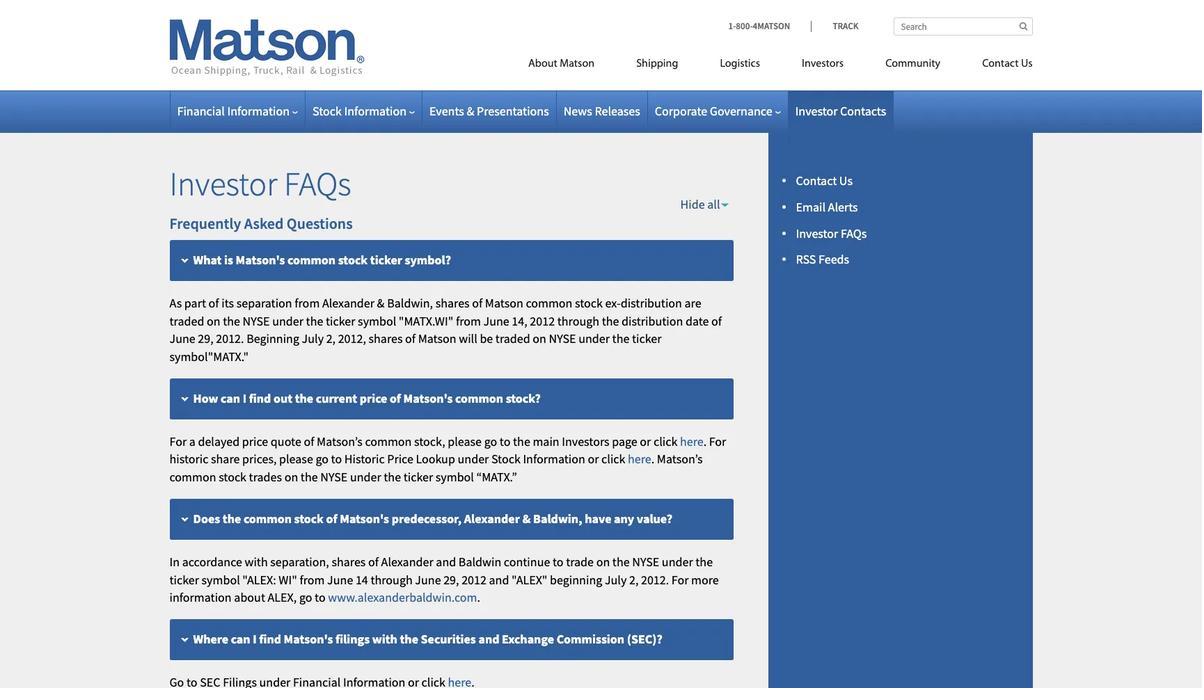 Task type: vqa. For each thing, say whether or not it's contained in the screenshot.
operating in the SERVICE SAW HIGHER SEQUENTIAL QUARTERLY FREIGHT DEMAND BUT GENERATED LOWER YEAR-OVER-YEAR VOLUME AND FREIGHT RATES, WHICH WERE THE PRIMARY CONTRIBUTORS TO THE YEAR- OVER-YEAR DECLINE IN OUR CONSOLIDATED OPERATING INCOME.  CURRENTLY IN THE TRANSPACIFIC MARKETPLACE, WE ARE SEEING MODEST REDUCTIONS IN DEPLOYED CAPACITY AND RETAIL INVENTORIES ARE IN A RELATIVELY BETTER POSITION THAN EARLIER IN THE YEAR, BUT RETAILERS CONTINUE TO CAREFULLY MANAGE INVENTORY LEVELS IN THE FACE OF LOWER CONSUMER DEMAND.  WE FURTHER EXPECT THE TRADELANE TO EXPERIENCE A MUTED PEAK SEASON, BUT FOR MATSON, WE EXPECT OUR CHINA SERVICE TO BE NEAR FULL DURING THE TRADITIONAL PEAK SEASON.  ABSENT AN ECONOMIC 'HARD LANDING' IN THE U.S.
no



Task type: locate. For each thing, give the bounding box(es) containing it.
trade
[[566, 554, 594, 570]]

i for where
[[253, 631, 257, 648]]

1 vertical spatial here
[[628, 451, 652, 467]]

here
[[680, 434, 704, 450], [628, 451, 652, 467]]

about
[[234, 590, 265, 606]]

0 horizontal spatial 2012.
[[216, 331, 244, 347]]

0 vertical spatial with
[[245, 554, 268, 570]]

. inside does the common stock of matson's predecessor, alexander & baldwin, have any value? tab panel
[[477, 590, 480, 606]]

contact down search search field
[[983, 58, 1019, 70]]

financial information link
[[177, 103, 298, 119]]

2 vertical spatial and
[[479, 631, 500, 648]]

investor for the investor faqs link
[[796, 225, 839, 241]]

0 vertical spatial here link
[[680, 434, 704, 450]]

0 vertical spatial 29,
[[198, 331, 214, 347]]

go up "matx." on the left of the page
[[484, 434, 497, 450]]

investor faqs
[[170, 163, 351, 205], [796, 225, 867, 241]]

matson down "matx.wi"
[[418, 331, 457, 347]]

to up "matx." on the left of the page
[[500, 434, 511, 450]]

2, left 2012,
[[326, 331, 336, 347]]

does
[[193, 511, 220, 527]]

common down the trades
[[244, 511, 292, 527]]

0 vertical spatial baldwin,
[[387, 295, 433, 311]]

i left out
[[243, 390, 247, 406]]

for
[[170, 434, 187, 450], [709, 434, 727, 450], [672, 572, 689, 588]]

securities
[[421, 631, 476, 648]]

1 horizontal spatial please
[[448, 434, 482, 450]]

stock down questions
[[338, 252, 368, 268]]

0 horizontal spatial symbol
[[202, 572, 240, 588]]

its
[[222, 295, 234, 311]]

july right beginning
[[605, 572, 627, 588]]

under inside '. matson's common stock trades on the nyse under the ticker symbol "matx."'
[[350, 469, 381, 485]]

2012. up symbol"matx."
[[216, 331, 244, 347]]

ex-
[[605, 295, 621, 311]]

matson's left filings
[[284, 631, 333, 648]]

matson right the about
[[560, 58, 595, 70]]

2012,
[[338, 331, 366, 347]]

0 horizontal spatial investors
[[562, 434, 610, 450]]

. for for
[[704, 434, 707, 450]]

part
[[184, 295, 206, 311]]

2 horizontal spatial matson
[[560, 58, 595, 70]]

what is matson's common stock ticker symbol? tab panel
[[170, 294, 734, 366]]

0 horizontal spatial 2012
[[462, 572, 487, 588]]

1 vertical spatial stock
[[492, 451, 521, 467]]

the inside tab
[[223, 511, 241, 527]]

contact us down search image
[[983, 58, 1033, 70]]

corporate governance link
[[655, 103, 781, 119]]

symbol down accordance at the bottom of the page
[[202, 572, 240, 588]]

or right page
[[640, 434, 651, 450]]

0 vertical spatial investor faqs
[[170, 163, 351, 205]]

and left baldwin
[[436, 554, 456, 570]]

please up lookup
[[448, 434, 482, 450]]

0 vertical spatial i
[[243, 390, 247, 406]]

asked
[[244, 214, 284, 234]]

traded down part
[[170, 313, 204, 329]]

how can i find out the current price of matson's common stock? tab panel
[[170, 433, 734, 487]]

investor up rss feeds
[[796, 225, 839, 241]]

rss feeds link
[[796, 252, 850, 268]]

0 vertical spatial find
[[249, 390, 271, 406]]

1 vertical spatial with
[[372, 631, 398, 648]]

of right date at the right of the page
[[712, 313, 722, 329]]

feeds
[[819, 252, 850, 268]]

symbol down lookup
[[436, 469, 474, 485]]

and inside "tab"
[[479, 631, 500, 648]]

1-800-4matson
[[729, 20, 791, 32]]

0 vertical spatial click
[[654, 434, 678, 450]]

how
[[193, 390, 218, 406]]

shares
[[436, 295, 470, 311], [369, 331, 403, 347], [332, 554, 366, 570]]

can right where
[[231, 631, 250, 648]]

0 vertical spatial can
[[221, 390, 240, 406]]

i inside "tab"
[[253, 631, 257, 648]]

matson's down the historic
[[340, 511, 389, 527]]

2012. inside as part of its separation from alexander & baldwin, shares of matson common stock ex-distribution are traded on the nyse under the ticker symbol "matx.wi" from june 14, 2012 through the distribution date of june 29, 2012. beginning july 2, 2012, shares of matson will be traded on nyse under the ticker symbol"matx."
[[216, 331, 244, 347]]

delayed
[[198, 434, 240, 450]]

matson's up the historic
[[317, 434, 363, 450]]

1 vertical spatial contact
[[796, 173, 837, 189]]

frequently
[[170, 214, 241, 234]]

under up "matx." on the left of the page
[[458, 451, 489, 467]]

0 vertical spatial go
[[484, 434, 497, 450]]

us up alerts
[[840, 173, 853, 189]]

stock inside '. matson's common stock trades on the nyse under the ticker symbol "matx."'
[[219, 469, 247, 485]]

symbol up 2012,
[[358, 313, 396, 329]]

0 vertical spatial here
[[680, 434, 704, 450]]

ticker inside tab
[[370, 252, 402, 268]]

0 vertical spatial investors
[[802, 58, 844, 70]]

common up the price
[[365, 434, 412, 450]]

ticker inside in accordance with separation, shares of alexander and baldwin continue to trade on the nyse under the ticker symbol "alex: wi" from june 14 through june 29, 2012 and "alex" beginning july 2, 2012. for more information about alex, go to
[[170, 572, 199, 588]]

contact
[[983, 58, 1019, 70], [796, 173, 837, 189]]

0 vertical spatial matson's
[[317, 434, 363, 450]]

1 horizontal spatial matson's
[[657, 451, 703, 467]]

from down separation,
[[300, 572, 325, 588]]

0 vertical spatial matson
[[560, 58, 595, 70]]

2 horizontal spatial information
[[523, 451, 586, 467]]

investor
[[796, 103, 838, 119], [170, 163, 277, 205], [796, 225, 839, 241]]

investor faqs up feeds
[[796, 225, 867, 241]]

find left out
[[249, 390, 271, 406]]

common inside as part of its separation from alexander & baldwin, shares of matson common stock ex-distribution are traded on the nyse under the ticker symbol "matx.wi" from june 14, 2012 through the distribution date of june 29, 2012. beginning july 2, 2012, shares of matson will be traded on nyse under the ticker symbol"matx."
[[526, 295, 573, 311]]

1 horizontal spatial through
[[558, 313, 600, 329]]

ticker inside '. matson's common stock trades on the nyse under the ticker symbol "matx."'
[[404, 469, 433, 485]]

www.alexanderbaldwin.com link
[[328, 590, 477, 606]]

and down baldwin
[[489, 572, 509, 588]]

14
[[356, 572, 368, 588]]

1 horizontal spatial &
[[467, 103, 474, 119]]

with inside "tab"
[[372, 631, 398, 648]]

1 horizontal spatial for
[[672, 572, 689, 588]]

price up prices,
[[242, 434, 268, 450]]

None search field
[[894, 17, 1033, 36]]

from inside in accordance with separation, shares of alexander and baldwin continue to trade on the nyse under the ticker symbol "alex: wi" from june 14 through june 29, 2012 and "alex" beginning july 2, 2012. for more information about alex, go to
[[300, 572, 325, 588]]

0 horizontal spatial stock
[[313, 103, 342, 119]]

0 horizontal spatial shares
[[332, 554, 366, 570]]

rss
[[796, 252, 816, 268]]

under up more
[[662, 554, 693, 570]]

with up "alex:
[[245, 554, 268, 570]]

29, down baldwin
[[444, 572, 459, 588]]

0 vertical spatial contact us
[[983, 58, 1033, 70]]

where
[[193, 631, 228, 648]]

0 horizontal spatial with
[[245, 554, 268, 570]]

1 vertical spatial 29,
[[444, 572, 459, 588]]

common down historic
[[170, 469, 216, 485]]

contact inside "top menu" navigation
[[983, 58, 1019, 70]]

1 horizontal spatial us
[[1021, 58, 1033, 70]]

predecessor,
[[392, 511, 462, 527]]

can inside "tab"
[[231, 631, 250, 648]]

contact up email
[[796, 173, 837, 189]]

investor contacts link
[[796, 103, 887, 119]]

contact us up email alerts at top
[[796, 173, 853, 189]]

shares right 2012,
[[369, 331, 403, 347]]

1 vertical spatial can
[[231, 631, 250, 648]]

0 horizontal spatial price
[[242, 434, 268, 450]]

0 horizontal spatial please
[[279, 451, 313, 467]]

us inside "top menu" navigation
[[1021, 58, 1033, 70]]

go
[[484, 434, 497, 450], [316, 451, 329, 467], [299, 590, 312, 606]]

symbol?
[[405, 252, 451, 268]]

1 vertical spatial or
[[588, 451, 599, 467]]

1 vertical spatial matson's
[[657, 451, 703, 467]]

1 vertical spatial baldwin,
[[533, 511, 582, 527]]

baldwin
[[459, 554, 502, 570]]

nyse
[[243, 313, 270, 329], [549, 331, 576, 347], [320, 469, 348, 485], [632, 554, 660, 570]]

price
[[387, 451, 413, 467]]

1 vertical spatial .
[[652, 451, 655, 467]]

stock
[[313, 103, 342, 119], [492, 451, 521, 467]]

2012 right 14,
[[530, 313, 555, 329]]

baldwin, up "matx.wi"
[[387, 295, 433, 311]]

0 horizontal spatial traded
[[170, 313, 204, 329]]

. inside . for historic share prices, please go to historic price lookup under stock information or click
[[704, 434, 707, 450]]

click inside . for historic share prices, please go to historic price lookup under stock information or click
[[602, 451, 626, 467]]

price
[[360, 390, 387, 406], [242, 434, 268, 450]]

what is matson's common stock ticker symbol?
[[193, 252, 451, 268]]

under inside in accordance with separation, shares of alexander and baldwin continue to trade on the nyse under the ticker symbol "alex: wi" from june 14 through june 29, 2012 and "alex" beginning july 2, 2012. for more information about alex, go to
[[662, 554, 693, 570]]

find down alex,
[[259, 631, 281, 648]]

investors down track link
[[802, 58, 844, 70]]

0 vertical spatial .
[[704, 434, 707, 450]]

matson image
[[170, 19, 365, 77]]

email
[[796, 199, 826, 215]]

0 vertical spatial price
[[360, 390, 387, 406]]

0 vertical spatial traded
[[170, 313, 204, 329]]

2 vertical spatial symbol
[[202, 572, 240, 588]]

of right current at the left bottom
[[390, 390, 401, 406]]

i inside tab
[[243, 390, 247, 406]]

0 vertical spatial symbol
[[358, 313, 396, 329]]

1 vertical spatial i
[[253, 631, 257, 648]]

under down the historic
[[350, 469, 381, 485]]

1 vertical spatial 2012.
[[641, 572, 669, 588]]

0 vertical spatial investor
[[796, 103, 838, 119]]

stock inside as part of its separation from alexander & baldwin, shares of matson common stock ex-distribution are traded on the nyse under the ticker symbol "matx.wi" from june 14, 2012 through the distribution date of june 29, 2012. beginning july 2, 2012, shares of matson will be traded on nyse under the ticker symbol"matx."
[[575, 295, 603, 311]]

commission
[[557, 631, 625, 648]]

1 horizontal spatial here
[[680, 434, 704, 450]]

2, right beginning
[[629, 572, 639, 588]]

to inside . for historic share prices, please go to historic price lookup under stock information or click
[[331, 451, 342, 467]]

can for how
[[221, 390, 240, 406]]

of inside tab
[[390, 390, 401, 406]]

1 horizontal spatial go
[[316, 451, 329, 467]]

0 horizontal spatial through
[[371, 572, 413, 588]]

alexander up www.alexanderbaldwin.com .
[[381, 554, 434, 570]]

on right trade
[[596, 554, 610, 570]]

0 horizontal spatial &
[[377, 295, 385, 311]]

can for where
[[231, 631, 250, 648]]

.
[[704, 434, 707, 450], [652, 451, 655, 467], [477, 590, 480, 606]]

Search search field
[[894, 17, 1033, 36]]

july inside as part of its separation from alexander & baldwin, shares of matson common stock ex-distribution are traded on the nyse under the ticker symbol "matx.wi" from june 14, 2012 through the distribution date of june 29, 2012. beginning july 2, 2012, shares of matson will be traded on nyse under the ticker symbol"matx."
[[302, 331, 324, 347]]

here right page
[[680, 434, 704, 450]]

shares inside in accordance with separation, shares of alexander and baldwin continue to trade on the nyse under the ticker symbol "alex: wi" from june 14 through june 29, 2012 and "alex" beginning july 2, 2012. for more information about alex, go to
[[332, 554, 366, 570]]

0 vertical spatial contact
[[983, 58, 1019, 70]]

traded down 14,
[[496, 331, 530, 347]]

of up separation,
[[326, 511, 337, 527]]

here down page
[[628, 451, 652, 467]]

0 vertical spatial faqs
[[284, 163, 351, 205]]

common
[[288, 252, 336, 268], [526, 295, 573, 311], [455, 390, 504, 406], [365, 434, 412, 450], [170, 469, 216, 485], [244, 511, 292, 527]]

events & presentations
[[430, 103, 549, 119]]

investor up frequently
[[170, 163, 277, 205]]

matson's up value?
[[657, 451, 703, 467]]

distribution left are
[[621, 295, 682, 311]]

2,
[[326, 331, 336, 347], [629, 572, 639, 588]]

lookup
[[416, 451, 455, 467]]

to
[[500, 434, 511, 450], [331, 451, 342, 467], [553, 554, 564, 570], [315, 590, 326, 606]]

exchange
[[502, 631, 554, 648]]

matson up 14,
[[485, 295, 524, 311]]

through right 14,
[[558, 313, 600, 329]]

alexander inside does the common stock of matson's predecessor, alexander & baldwin, have any value? tab
[[464, 511, 520, 527]]

1 vertical spatial &
[[377, 295, 385, 311]]

0 vertical spatial 2012.
[[216, 331, 244, 347]]

find inside tab
[[249, 390, 271, 406]]

july
[[302, 331, 324, 347], [605, 572, 627, 588]]

2012. left more
[[641, 572, 669, 588]]

0 vertical spatial july
[[302, 331, 324, 347]]

stock
[[338, 252, 368, 268], [575, 295, 603, 311], [219, 469, 247, 485], [294, 511, 324, 527]]

stock inside tab
[[338, 252, 368, 268]]

common left stock? in the left of the page
[[455, 390, 504, 406]]

alexander inside in accordance with separation, shares of alexander and baldwin continue to trade on the nyse under the ticker symbol "alex: wi" from june 14 through june 29, 2012 and "alex" beginning july 2, 2012. for more information about alex, go to
[[381, 554, 434, 570]]

0 horizontal spatial us
[[840, 173, 853, 189]]

contact us link up email alerts at top
[[796, 173, 853, 189]]

1 horizontal spatial with
[[372, 631, 398, 648]]

investors inside the 'how can i find out the current price of matson's common stock?' tab panel
[[562, 434, 610, 450]]

shares up "matx.wi"
[[436, 295, 470, 311]]

0 horizontal spatial matson
[[418, 331, 457, 347]]

go right alex,
[[299, 590, 312, 606]]

1 vertical spatial 2,
[[629, 572, 639, 588]]

releases
[[595, 103, 640, 119]]

from right separation
[[295, 295, 320, 311]]

baldwin,
[[387, 295, 433, 311], [533, 511, 582, 527]]

1 horizontal spatial contact us link
[[962, 52, 1033, 80]]

4matson
[[753, 20, 791, 32]]

click down page
[[602, 451, 626, 467]]

0 horizontal spatial baldwin,
[[387, 295, 433, 311]]

through up www.alexanderbaldwin.com link at the left of the page
[[371, 572, 413, 588]]

0 horizontal spatial for
[[170, 434, 187, 450]]

2012.
[[216, 331, 244, 347], [641, 572, 669, 588]]

through inside as part of its separation from alexander & baldwin, shares of matson common stock ex-distribution are traded on the nyse under the ticker symbol "matx.wi" from june 14, 2012 through the distribution date of june 29, 2012. beginning july 2, 2012, shares of matson will be traded on nyse under the ticker symbol"matx."
[[558, 313, 600, 329]]

matson
[[560, 58, 595, 70], [485, 295, 524, 311], [418, 331, 457, 347]]

about matson
[[529, 58, 595, 70]]

1 vertical spatial us
[[840, 173, 853, 189]]

to right alex,
[[315, 590, 326, 606]]

0 horizontal spatial 29,
[[198, 331, 214, 347]]

1 vertical spatial through
[[371, 572, 413, 588]]

0 horizontal spatial contact
[[796, 173, 837, 189]]

where can i find matson's filings with the securities and exchange commission (sec)?
[[193, 631, 663, 648]]

0 horizontal spatial here
[[628, 451, 652, 467]]

1 horizontal spatial i
[[253, 631, 257, 648]]

go left the historic
[[316, 451, 329, 467]]

contact us link
[[962, 52, 1033, 80], [796, 173, 853, 189]]

matson's
[[236, 252, 285, 268], [404, 390, 453, 406], [340, 511, 389, 527], [284, 631, 333, 648]]

investors inside investors link
[[802, 58, 844, 70]]

can inside tab
[[221, 390, 240, 406]]

about matson link
[[508, 52, 616, 80]]

stock information
[[313, 103, 407, 119]]

investor down investors link
[[796, 103, 838, 119]]

faqs up questions
[[284, 163, 351, 205]]

2012 inside as part of its separation from alexander & baldwin, shares of matson common stock ex-distribution are traded on the nyse under the ticker symbol "matx.wi" from june 14, 2012 through the distribution date of june 29, 2012. beginning july 2, 2012, shares of matson will be traded on nyse under the ticker symbol"matx."
[[530, 313, 555, 329]]

on inside '. matson's common stock trades on the nyse under the ticker symbol "matx."'
[[285, 469, 298, 485]]

under up the beginning
[[272, 313, 304, 329]]

go inside . for historic share prices, please go to historic price lookup under stock information or click
[[316, 451, 329, 467]]

shipping link
[[616, 52, 699, 80]]

1 horizontal spatial traded
[[496, 331, 530, 347]]

investor faqs up asked
[[170, 163, 351, 205]]

investors left page
[[562, 434, 610, 450]]

0 vertical spatial please
[[448, 434, 482, 450]]

0 horizontal spatial click
[[602, 451, 626, 467]]

us down search image
[[1021, 58, 1033, 70]]

0 horizontal spatial 2,
[[326, 331, 336, 347]]

alexander inside as part of its separation from alexander & baldwin, shares of matson common stock ex-distribution are traded on the nyse under the ticker symbol "matx.wi" from june 14, 2012 through the distribution date of june 29, 2012. beginning july 2, 2012, shares of matson will be traded on nyse under the ticker symbol"matx."
[[322, 295, 375, 311]]

here link right page
[[680, 434, 704, 450]]

1 horizontal spatial contact
[[983, 58, 1019, 70]]

faqs
[[284, 163, 351, 205], [841, 225, 867, 241]]

where can i find matson's filings with the securities and exchange commission (sec)? tab
[[170, 620, 734, 661]]

here link down page
[[628, 451, 652, 467]]

stock,
[[414, 434, 445, 450]]

with right filings
[[372, 631, 398, 648]]

baldwin, left have
[[533, 511, 582, 527]]

1 horizontal spatial .
[[652, 451, 655, 467]]

contact us link down search image
[[962, 52, 1033, 80]]

1 horizontal spatial information
[[344, 103, 407, 119]]

. inside '. matson's common stock trades on the nyse under the ticker symbol "matx."'
[[652, 451, 655, 467]]

separation,
[[270, 554, 329, 570]]

1 horizontal spatial contact us
[[983, 58, 1033, 70]]

find inside "tab"
[[259, 631, 281, 648]]

or
[[640, 434, 651, 450], [588, 451, 599, 467]]

filings
[[336, 631, 370, 648]]

29,
[[198, 331, 214, 347], [444, 572, 459, 588]]

1 vertical spatial symbol
[[436, 469, 474, 485]]

governance
[[710, 103, 773, 119]]

1 vertical spatial find
[[259, 631, 281, 648]]

go inside in accordance with separation, shares of alexander and baldwin continue to trade on the nyse under the ticker symbol "alex: wi" from june 14 through june 29, 2012 and "alex" beginning july 2, 2012. for more information about alex, go to
[[299, 590, 312, 606]]

and left exchange
[[479, 631, 500, 648]]

2 horizontal spatial &
[[523, 511, 531, 527]]

traded
[[170, 313, 204, 329], [496, 331, 530, 347]]

how can i find out the current price of matson's common stock? tab
[[170, 379, 734, 420]]

contact us
[[983, 58, 1033, 70], [796, 173, 853, 189]]

2 horizontal spatial alexander
[[464, 511, 520, 527]]

0 horizontal spatial faqs
[[284, 163, 351, 205]]

share
[[211, 451, 240, 467]]

hide all link
[[170, 195, 734, 215]]

1 horizontal spatial july
[[605, 572, 627, 588]]

price right current at the left bottom
[[360, 390, 387, 406]]

search image
[[1020, 22, 1028, 31]]

stock down share on the left bottom of the page
[[219, 469, 247, 485]]

from up will
[[456, 313, 481, 329]]

29, inside in accordance with separation, shares of alexander and baldwin continue to trade on the nyse under the ticker symbol "alex: wi" from june 14 through june 29, 2012 and "alex" beginning july 2, 2012. for more information about alex, go to
[[444, 572, 459, 588]]

1 horizontal spatial price
[[360, 390, 387, 406]]

please down quote
[[279, 451, 313, 467]]

can right how in the left of the page
[[221, 390, 240, 406]]

1 vertical spatial go
[[316, 451, 329, 467]]

on right the trades
[[285, 469, 298, 485]]

of inside in accordance with separation, shares of alexander and baldwin continue to trade on the nyse under the ticker symbol "alex: wi" from june 14 through june 29, 2012 and "alex" beginning july 2, 2012. for more information about alex, go to
[[368, 554, 379, 570]]

alex,
[[268, 590, 297, 606]]

2 vertical spatial shares
[[332, 554, 366, 570]]

or up have
[[588, 451, 599, 467]]

ticker
[[370, 252, 402, 268], [326, 313, 355, 329], [632, 331, 662, 347], [404, 469, 433, 485], [170, 572, 199, 588]]

2012 inside in accordance with separation, shares of alexander and baldwin continue to trade on the nyse under the ticker symbol "alex: wi" from june 14 through june 29, 2012 and "alex" beginning july 2, 2012. for more information about alex, go to
[[462, 572, 487, 588]]

under inside . for historic share prices, please go to historic price lookup under stock information or click
[[458, 451, 489, 467]]

of inside tab
[[326, 511, 337, 527]]

1 vertical spatial price
[[242, 434, 268, 450]]

2012
[[530, 313, 555, 329], [462, 572, 487, 588]]

1 horizontal spatial alexander
[[381, 554, 434, 570]]

find for matson's
[[259, 631, 281, 648]]

on inside in accordance with separation, shares of alexander and baldwin continue to trade on the nyse under the ticker symbol "alex: wi" from june 14 through june 29, 2012 and "alex" beginning july 2, 2012. for more information about alex, go to
[[596, 554, 610, 570]]

baldwin, inside as part of its separation from alexander & baldwin, shares of matson common stock ex-distribution are traded on the nyse under the ticker symbol "matx.wi" from june 14, 2012 through the distribution date of june 29, 2012. beginning july 2, 2012, shares of matson will be traded on nyse under the ticker symbol"matx."
[[387, 295, 433, 311]]

2 vertical spatial &
[[523, 511, 531, 527]]

where can i find matson's filings with the securities and exchange commission (sec)? tab panel
[[170, 674, 734, 689]]

2012 down baldwin
[[462, 572, 487, 588]]



Task type: describe. For each thing, give the bounding box(es) containing it.
on right be
[[533, 331, 547, 347]]

trades
[[249, 469, 282, 485]]

date
[[686, 313, 709, 329]]

beginning
[[550, 572, 603, 588]]

logistics link
[[699, 52, 781, 80]]

1 vertical spatial investor
[[170, 163, 277, 205]]

july inside in accordance with separation, shares of alexander and baldwin continue to trade on the nyse under the ticker symbol "alex: wi" from june 14 through june 29, 2012 and "alex" beginning july 2, 2012. for more information about alex, go to
[[605, 572, 627, 588]]

matson's right is
[[236, 252, 285, 268]]

"matx."
[[477, 469, 517, 485]]

2, inside in accordance with separation, shares of alexander and baldwin continue to trade on the nyse under the ticker symbol "alex: wi" from june 14 through june 29, 2012 and "alex" beginning july 2, 2012. for more information about alex, go to
[[629, 572, 639, 588]]

1 horizontal spatial investor faqs
[[796, 225, 867, 241]]

matson's up 'stock,' in the bottom left of the page
[[404, 390, 453, 406]]

matson's inside '. matson's common stock trades on the nyse under the ticker symbol "matx."'
[[657, 451, 703, 467]]

matson's inside "tab"
[[284, 631, 333, 648]]

please inside . for historic share prices, please go to historic price lookup under stock information or click
[[279, 451, 313, 467]]

on up symbol"matx."
[[207, 313, 220, 329]]

value?
[[637, 511, 673, 527]]

track
[[833, 20, 859, 32]]

of down "matx.wi"
[[405, 331, 416, 347]]

with inside in accordance with separation, shares of alexander and baldwin continue to trade on the nyse under the ticker symbol "alex: wi" from june 14 through june 29, 2012 and "alex" beginning july 2, 2012. for more information about alex, go to
[[245, 554, 268, 570]]

contacts
[[841, 103, 887, 119]]

www.alexanderbaldwin.com .
[[328, 590, 480, 606]]

www.alexanderbaldwin.com
[[328, 590, 477, 606]]

stock inside . for historic share prices, please go to historic price lookup under stock information or click
[[492, 451, 521, 467]]

1 vertical spatial distribution
[[622, 313, 683, 329]]

symbol inside as part of its separation from alexander & baldwin, shares of matson common stock ex-distribution are traded on the nyse under the ticker symbol "matx.wi" from june 14, 2012 through the distribution date of june 29, 2012. beginning july 2, 2012, shares of matson will be traded on nyse under the ticker symbol"matx."
[[358, 313, 396, 329]]

under down ex-
[[579, 331, 610, 347]]

of inside tab panel
[[304, 434, 314, 450]]

corporate
[[655, 103, 708, 119]]

june up www.alexanderbaldwin.com .
[[415, 572, 441, 588]]

information inside . for historic share prices, please go to historic price lookup under stock information or click
[[523, 451, 586, 467]]

is
[[224, 252, 233, 268]]

investor for investor contacts link
[[796, 103, 838, 119]]

0 horizontal spatial matson's
[[317, 434, 363, 450]]

any
[[614, 511, 635, 527]]

& inside as part of its separation from alexander & baldwin, shares of matson common stock ex-distribution are traded on the nyse under the ticker symbol "matx.wi" from june 14, 2012 through the distribution date of june 29, 2012. beginning july 2, 2012, shares of matson will be traded on nyse under the ticker symbol"matx."
[[377, 295, 385, 311]]

in
[[170, 554, 180, 570]]

to left trade
[[553, 554, 564, 570]]

page
[[612, 434, 638, 450]]

0 vertical spatial stock
[[313, 103, 342, 119]]

information for financial information
[[227, 103, 290, 119]]

separation
[[237, 295, 292, 311]]

of left its
[[209, 295, 219, 311]]

1 vertical spatial and
[[489, 572, 509, 588]]

hide all frequently asked questions
[[170, 196, 720, 234]]

. for historic share prices, please go to historic price lookup under stock information or click
[[170, 434, 727, 467]]

1 vertical spatial contact us
[[796, 173, 853, 189]]

more
[[691, 572, 719, 588]]

main
[[533, 434, 560, 450]]

what
[[193, 252, 222, 268]]

all
[[708, 196, 720, 212]]

of up be
[[472, 295, 483, 311]]

investors link
[[781, 52, 865, 80]]

information
[[170, 590, 232, 606]]

accordance
[[182, 554, 242, 570]]

stock?
[[506, 390, 541, 406]]

for inside . for historic share prices, please go to historic price lookup under stock information or click
[[709, 434, 727, 450]]

community link
[[865, 52, 962, 80]]

news releases
[[564, 103, 640, 119]]

does the common stock of matson's predecessor, alexander & baldwin, have any value? tab panel
[[170, 553, 734, 607]]

top menu navigation
[[466, 52, 1033, 80]]

0 vertical spatial &
[[467, 103, 474, 119]]

symbol inside in accordance with separation, shares of alexander and baldwin continue to trade on the nyse under the ticker symbol "alex: wi" from june 14 through june 29, 2012 and "alex" beginning july 2, 2012. for more information about alex, go to
[[202, 572, 240, 588]]

0 vertical spatial distribution
[[621, 295, 682, 311]]

14,
[[512, 313, 528, 329]]

or inside . for historic share prices, please go to historic price lookup under stock information or click
[[588, 451, 599, 467]]

june up be
[[484, 313, 510, 329]]

find for out
[[249, 390, 271, 406]]

financial information
[[177, 103, 290, 119]]

. matson's common stock trades on the nyse under the ticker symbol "matx."
[[170, 451, 703, 485]]

as
[[170, 295, 182, 311]]

for inside in accordance with separation, shares of alexander and baldwin continue to trade on the nyse under the ticker symbol "alex: wi" from june 14 through june 29, 2012 and "alex" beginning july 2, 2012. for more information about alex, go to
[[672, 572, 689, 588]]

1 horizontal spatial faqs
[[841, 225, 867, 241]]

events & presentations link
[[430, 103, 549, 119]]

matson inside 'link'
[[560, 58, 595, 70]]

information for stock information
[[344, 103, 407, 119]]

alexander for baldwin,
[[322, 295, 375, 311]]

matson's inside tab
[[340, 511, 389, 527]]

1 horizontal spatial shares
[[369, 331, 403, 347]]

prices,
[[242, 451, 277, 467]]

email alerts
[[796, 199, 858, 215]]

investor faqs link
[[796, 225, 867, 241]]

. for matson's
[[652, 451, 655, 467]]

baldwin, inside tab
[[533, 511, 582, 527]]

29, inside as part of its separation from alexander & baldwin, shares of matson common stock ex-distribution are traded on the nyse under the ticker symbol "matx.wi" from june 14, 2012 through the distribution date of june 29, 2012. beginning july 2, 2012, shares of matson will be traded on nyse under the ticker symbol"matx."
[[198, 331, 214, 347]]

through inside in accordance with separation, shares of alexander and baldwin continue to trade on the nyse under the ticker symbol "alex: wi" from june 14 through june 29, 2012 and "alex" beginning july 2, 2012. for more information about alex, go to
[[371, 572, 413, 588]]

1 vertical spatial traded
[[496, 331, 530, 347]]

presentations
[[477, 103, 549, 119]]

0 horizontal spatial here link
[[628, 451, 652, 467]]

track link
[[811, 20, 859, 32]]

& inside tab
[[523, 511, 531, 527]]

1 vertical spatial from
[[456, 313, 481, 329]]

price inside tab panel
[[242, 434, 268, 450]]

financial
[[177, 103, 225, 119]]

be
[[480, 331, 493, 347]]

1-800-4matson link
[[729, 20, 811, 32]]

2, inside as part of its separation from alexander & baldwin, shares of matson common stock ex-distribution are traded on the nyse under the ticker symbol "matx.wi" from june 14, 2012 through the distribution date of june 29, 2012. beginning july 2, 2012, shares of matson will be traded on nyse under the ticker symbol"matx."
[[326, 331, 336, 347]]

hide
[[681, 196, 705, 212]]

symbol inside '. matson's common stock trades on the nyse under the ticker symbol "matx."'
[[436, 469, 474, 485]]

historic
[[345, 451, 385, 467]]

have
[[585, 511, 612, 527]]

how can i find out the current price of matson's common stock?
[[193, 390, 541, 406]]

what is matson's common stock ticker symbol? tab
[[170, 240, 734, 282]]

june up symbol"matx."
[[170, 331, 195, 347]]

contact us inside "top menu" navigation
[[983, 58, 1033, 70]]

2012. inside in accordance with separation, shares of alexander and baldwin continue to trade on the nyse under the ticker symbol "alex: wi" from june 14 through june 29, 2012 and "alex" beginning july 2, 2012. for more information about alex, go to
[[641, 572, 669, 588]]

rss feeds
[[796, 252, 850, 268]]

0 vertical spatial and
[[436, 554, 456, 570]]

i for how
[[243, 390, 247, 406]]

stock information link
[[313, 103, 415, 119]]

0 vertical spatial from
[[295, 295, 320, 311]]

alexander for baldwin
[[381, 554, 434, 570]]

current
[[316, 390, 357, 406]]

quote
[[271, 434, 301, 450]]

1-
[[729, 20, 736, 32]]

the inside "tab"
[[400, 631, 418, 648]]

price inside tab
[[360, 390, 387, 406]]

news
[[564, 103, 592, 119]]

news releases link
[[564, 103, 640, 119]]

1 horizontal spatial or
[[640, 434, 651, 450]]

1 horizontal spatial matson
[[485, 295, 524, 311]]

nyse inside '. matson's common stock trades on the nyse under the ticker symbol "matx."'
[[320, 469, 348, 485]]

common inside tab
[[244, 511, 292, 527]]

continue
[[504, 554, 550, 570]]

does the common stock of matson's predecessor, alexander & baldwin, have any value?
[[193, 511, 673, 527]]

stock inside tab
[[294, 511, 324, 527]]

nyse inside in accordance with separation, shares of alexander and baldwin continue to trade on the nyse under the ticker symbol "alex: wi" from june 14 through june 29, 2012 and "alex" beginning july 2, 2012. for more information about alex, go to
[[632, 554, 660, 570]]

about
[[529, 58, 558, 70]]

common down questions
[[288, 252, 336, 268]]

800-
[[736, 20, 753, 32]]

for a delayed price quote of matson's common stock, please go to the main investors page or click here
[[170, 434, 704, 450]]

as part of its separation from alexander & baldwin, shares of matson common stock ex-distribution are traded on the nyse under the ticker symbol "matx.wi" from june 14, 2012 through the distribution date of june 29, 2012. beginning july 2, 2012, shares of matson will be traded on nyse under the ticker symbol"matx."
[[170, 295, 722, 365]]

out
[[274, 390, 293, 406]]

the inside tab
[[295, 390, 313, 406]]

does the common stock of matson's predecessor, alexander & baldwin, have any value? tab
[[170, 499, 734, 541]]

in accordance with separation, shares of alexander and baldwin continue to trade on the nyse under the ticker symbol "alex: wi" from june 14 through june 29, 2012 and "alex" beginning july 2, 2012. for more information about alex, go to
[[170, 554, 719, 606]]

2 vertical spatial matson
[[418, 331, 457, 347]]

wi"
[[279, 572, 297, 588]]

historic
[[170, 451, 208, 467]]

june left 14
[[327, 572, 353, 588]]

0 vertical spatial contact us link
[[962, 52, 1033, 80]]

email alerts link
[[796, 199, 858, 215]]

investor contacts
[[796, 103, 887, 119]]

symbol"matx."
[[170, 349, 249, 365]]

common inside '. matson's common stock trades on the nyse under the ticker symbol "matx."'
[[170, 469, 216, 485]]

0 vertical spatial shares
[[436, 295, 470, 311]]

1 vertical spatial contact us link
[[796, 173, 853, 189]]

"matx.wi"
[[399, 313, 454, 329]]

"alex"
[[512, 572, 548, 588]]

will
[[459, 331, 478, 347]]



